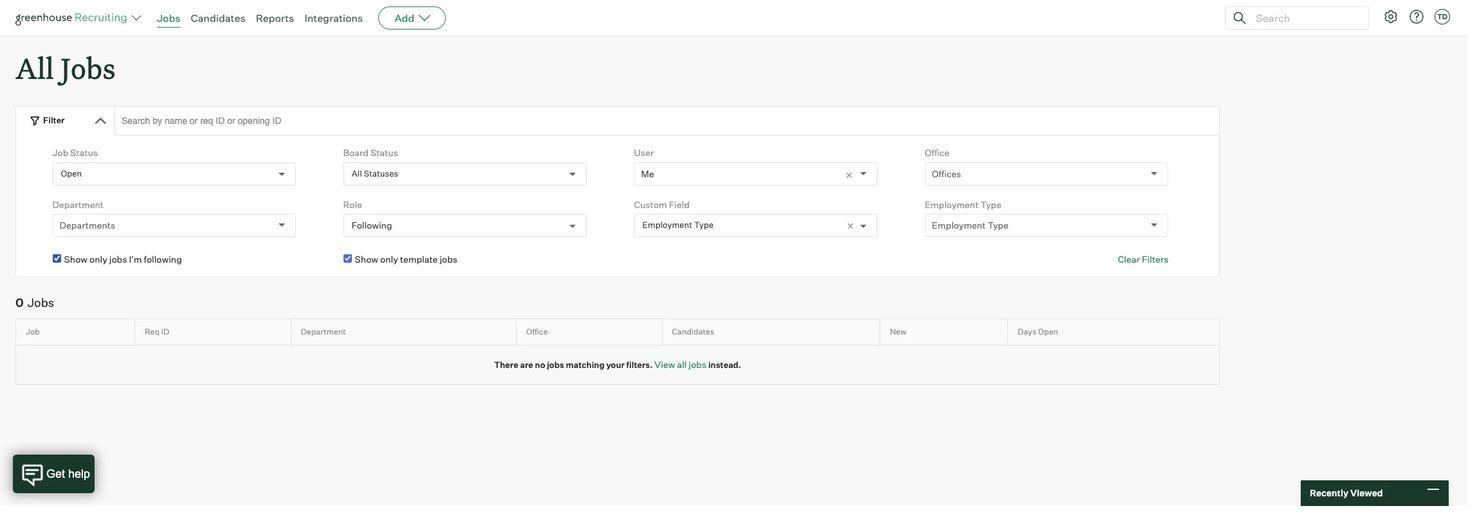 Task type: describe. For each thing, give the bounding box(es) containing it.
integrations link
[[305, 12, 363, 24]]

recently viewed
[[1310, 488, 1383, 499]]

show only template jobs
[[355, 254, 457, 265]]

board status
[[343, 147, 398, 158]]

show only jobs i'm following
[[64, 254, 182, 265]]

days open
[[1018, 328, 1058, 337]]

instead.
[[708, 360, 741, 370]]

clear value element
[[845, 163, 860, 185]]

job status
[[52, 147, 98, 158]]

departments
[[60, 220, 115, 231]]

all jobs
[[15, 49, 116, 87]]

jobs right the template
[[440, 254, 457, 265]]

greenhouse recruiting image
[[15, 10, 131, 26]]

user
[[634, 147, 654, 158]]

filter
[[43, 115, 65, 126]]

td button
[[1435, 9, 1450, 24]]

viewed
[[1350, 488, 1383, 499]]

0 horizontal spatial open
[[61, 169, 82, 179]]

your
[[606, 360, 625, 370]]

only for jobs
[[89, 254, 107, 265]]

matching
[[566, 360, 605, 370]]

new
[[890, 328, 906, 337]]

there
[[494, 360, 518, 370]]

all statuses
[[352, 169, 398, 179]]

reports link
[[256, 12, 294, 24]]

add button
[[378, 6, 446, 30]]

configure image
[[1383, 9, 1399, 24]]

no
[[535, 360, 545, 370]]

me
[[641, 168, 654, 179]]

following
[[352, 220, 392, 231]]

template
[[400, 254, 438, 265]]

candidates link
[[191, 12, 246, 24]]

there are no jobs matching your filters. view all jobs instead.
[[494, 359, 741, 370]]

td
[[1437, 12, 1448, 21]]

clear value image
[[845, 171, 854, 180]]

filters
[[1142, 254, 1169, 265]]

custom field
[[634, 199, 690, 210]]

jobs for 0 jobs
[[27, 296, 54, 310]]

reports
[[256, 12, 294, 24]]

i'm
[[129, 254, 142, 265]]

0 vertical spatial department
[[52, 199, 104, 210]]

1 vertical spatial open
[[1038, 328, 1058, 337]]

all
[[677, 359, 687, 370]]

req id
[[145, 328, 169, 337]]

jobs right the all
[[689, 359, 706, 370]]



Task type: vqa. For each thing, say whether or not it's contained in the screenshot.
Primary
no



Task type: locate. For each thing, give the bounding box(es) containing it.
type
[[980, 199, 1001, 210], [988, 220, 1009, 231], [694, 220, 714, 231]]

0 vertical spatial candidates
[[191, 12, 246, 24]]

open down job status
[[61, 169, 82, 179]]

0 horizontal spatial department
[[52, 199, 104, 210]]

1 vertical spatial job
[[26, 328, 40, 337]]

0 jobs
[[15, 296, 54, 310]]

following
[[144, 254, 182, 265]]

Show only template jobs checkbox
[[343, 255, 352, 263]]

0 horizontal spatial job
[[26, 328, 40, 337]]

all
[[15, 49, 54, 87], [352, 169, 362, 179]]

job for job
[[26, 328, 40, 337]]

1 horizontal spatial show
[[355, 254, 378, 265]]

me option
[[641, 168, 654, 179]]

1 horizontal spatial department
[[301, 328, 346, 337]]

1 status from the left
[[70, 147, 98, 158]]

0 horizontal spatial all
[[15, 49, 54, 87]]

all down "board"
[[352, 169, 362, 179]]

jobs right no on the bottom of page
[[547, 360, 564, 370]]

clear filters link
[[1118, 254, 1169, 266]]

only for template
[[380, 254, 398, 265]]

integrations
[[305, 12, 363, 24]]

2 only from the left
[[380, 254, 398, 265]]

only
[[89, 254, 107, 265], [380, 254, 398, 265]]

candidates
[[191, 12, 246, 24], [672, 328, 714, 337]]

1 show from the left
[[64, 254, 87, 265]]

1 horizontal spatial office
[[925, 147, 949, 158]]

all up filter
[[15, 49, 54, 87]]

clear filters
[[1118, 254, 1169, 265]]

0 horizontal spatial jobs
[[27, 296, 54, 310]]

1 horizontal spatial job
[[52, 147, 68, 158]]

0 vertical spatial open
[[61, 169, 82, 179]]

jobs
[[157, 12, 180, 24], [61, 49, 116, 87], [27, 296, 54, 310]]

offices
[[932, 168, 961, 179]]

Show only jobs I'm following checkbox
[[52, 255, 61, 263]]

0 horizontal spatial status
[[70, 147, 98, 158]]

filters.
[[626, 360, 653, 370]]

0 horizontal spatial office
[[526, 328, 548, 337]]

0 vertical spatial job
[[52, 147, 68, 158]]

candidates right the jobs 'link'
[[191, 12, 246, 24]]

status for job status
[[70, 147, 98, 158]]

field
[[669, 199, 690, 210]]

0
[[15, 296, 24, 310]]

only down departments
[[89, 254, 107, 265]]

1 horizontal spatial only
[[380, 254, 398, 265]]

1 horizontal spatial candidates
[[672, 328, 714, 337]]

are
[[520, 360, 533, 370]]

view all jobs link
[[654, 359, 706, 370]]

0 vertical spatial all
[[15, 49, 54, 87]]

jobs
[[109, 254, 127, 265], [440, 254, 457, 265], [689, 359, 706, 370], [547, 360, 564, 370]]

1 horizontal spatial open
[[1038, 328, 1058, 337]]

1 only from the left
[[89, 254, 107, 265]]

2 status from the left
[[371, 147, 398, 158]]

0 horizontal spatial show
[[64, 254, 87, 265]]

job
[[52, 147, 68, 158], [26, 328, 40, 337]]

jobs down greenhouse recruiting image
[[61, 49, 116, 87]]

jobs left candidates link
[[157, 12, 180, 24]]

1 horizontal spatial jobs
[[61, 49, 116, 87]]

show for show only template jobs
[[355, 254, 378, 265]]

0 horizontal spatial only
[[89, 254, 107, 265]]

0 horizontal spatial candidates
[[191, 12, 246, 24]]

jobs link
[[157, 12, 180, 24]]

recently
[[1310, 488, 1348, 499]]

days
[[1018, 328, 1036, 337]]

statuses
[[364, 169, 398, 179]]

office up no on the bottom of page
[[526, 328, 548, 337]]

office up offices on the right
[[925, 147, 949, 158]]

Search text field
[[1253, 9, 1357, 27]]

td button
[[1432, 6, 1453, 27]]

show for show only jobs i'm following
[[64, 254, 87, 265]]

1 vertical spatial department
[[301, 328, 346, 337]]

jobs right 0
[[27, 296, 54, 310]]

status for board status
[[371, 147, 398, 158]]

office
[[925, 147, 949, 158], [526, 328, 548, 337]]

jobs left i'm
[[109, 254, 127, 265]]

0 vertical spatial office
[[925, 147, 949, 158]]

custom
[[634, 199, 667, 210]]

Search by name or req ID or opening ID text field
[[115, 106, 1220, 136]]

req
[[145, 328, 160, 337]]

employment type
[[925, 199, 1001, 210], [932, 220, 1009, 231], [642, 220, 714, 231]]

1 horizontal spatial status
[[371, 147, 398, 158]]

status
[[70, 147, 98, 158], [371, 147, 398, 158]]

job down filter
[[52, 147, 68, 158]]

open
[[61, 169, 82, 179], [1038, 328, 1058, 337]]

1 vertical spatial candidates
[[672, 328, 714, 337]]

job for job status
[[52, 147, 68, 158]]

only left the template
[[380, 254, 398, 265]]

2 show from the left
[[355, 254, 378, 265]]

department
[[52, 199, 104, 210], [301, 328, 346, 337]]

1 vertical spatial all
[[352, 169, 362, 179]]

2 horizontal spatial jobs
[[157, 12, 180, 24]]

open right days
[[1038, 328, 1058, 337]]

1 vertical spatial office
[[526, 328, 548, 337]]

1 vertical spatial jobs
[[61, 49, 116, 87]]

jobs for all jobs
[[61, 49, 116, 87]]

job down 0 jobs
[[26, 328, 40, 337]]

2 vertical spatial jobs
[[27, 296, 54, 310]]

1 horizontal spatial all
[[352, 169, 362, 179]]

jobs inside there are no jobs matching your filters. view all jobs instead.
[[547, 360, 564, 370]]

add
[[394, 12, 414, 24]]

all for all jobs
[[15, 49, 54, 87]]

id
[[161, 328, 169, 337]]

board
[[343, 147, 369, 158]]

role
[[343, 199, 362, 210]]

view
[[654, 359, 675, 370]]

all for all statuses
[[352, 169, 362, 179]]

show right show only template jobs option
[[355, 254, 378, 265]]

clear
[[1118, 254, 1140, 265]]

show right 'show only jobs i'm following' option
[[64, 254, 87, 265]]

show
[[64, 254, 87, 265], [355, 254, 378, 265]]

employment
[[925, 199, 979, 210], [932, 220, 986, 231], [642, 220, 692, 231]]

0 vertical spatial jobs
[[157, 12, 180, 24]]

candidates up the all
[[672, 328, 714, 337]]



